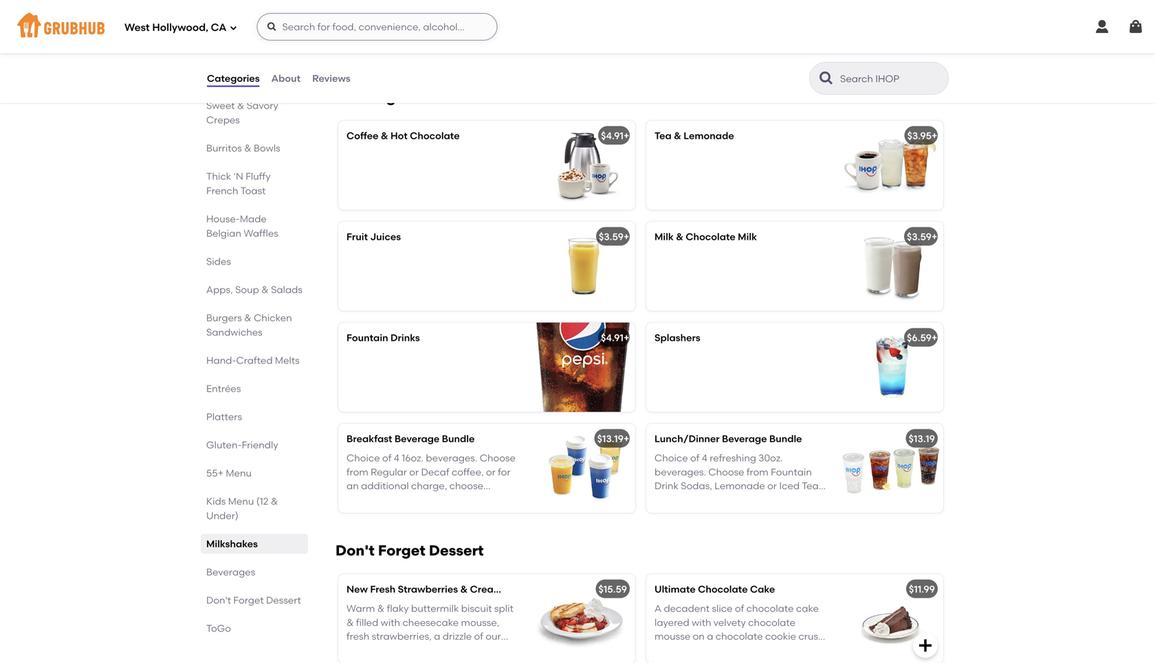 Task type: describe. For each thing, give the bounding box(es) containing it.
lunch/dinner beverage bundle image
[[841, 424, 944, 513]]

tea.
[[802, 481, 821, 492]]

ice
[[434, 13, 448, 25]]

fountain drinks
[[347, 332, 420, 344]]

scooped
[[347, 13, 387, 25]]

salads
[[271, 284, 303, 296]]

55+ menu tab
[[206, 466, 303, 481]]

ihop
[[715, 495, 739, 506]]

of inside a decadent slice of chocolate cake layered with velvety chocolate mousse on a chocolate cookie crust with chocolate ganache.
[[735, 603, 744, 615]]

breakfast
[[347, 433, 392, 445]]

a
[[655, 603, 662, 615]]

Search for food, convenience, alcohol... search field
[[257, 13, 498, 41]]

topping.
[[452, 27, 491, 39]]

fashioned
[[368, 645, 416, 657]]

apps,
[[206, 284, 233, 296]]

1 horizontal spatial forget
[[378, 542, 426, 560]]

$3.59 + for milk & chocolate milk
[[907, 231, 938, 243]]

available
[[655, 495, 698, 506]]

filled
[[356, 617, 379, 629]]

kids
[[206, 496, 226, 508]]

shake
[[347, 0, 375, 11]]

flaky
[[387, 603, 409, 615]]

$6.59 +
[[907, 332, 938, 344]]

house-made milkshakes image
[[532, 0, 636, 60]]

$15.59
[[599, 584, 627, 596]]

fruit juices image
[[532, 222, 636, 311]]

hand-crafted melts tab
[[206, 354, 303, 368]]

$11.99
[[909, 584, 935, 596]]

new fresh strawberries & cream biscuit
[[347, 584, 537, 596]]

melts
[[275, 355, 300, 367]]

not
[[795, 495, 813, 506]]

fluffy
[[246, 171, 271, 182]]

juices
[[370, 231, 401, 243]]

about button
[[271, 54, 301, 103]]

chicken
[[254, 312, 292, 324]]

tea
[[655, 130, 672, 142]]

or
[[768, 481, 777, 492]]

milkshakes
[[206, 539, 258, 550]]

beverage for lunch/dinner
[[722, 433, 767, 445]]

velvety
[[714, 617, 746, 629]]

0 vertical spatial don't forget dessert
[[336, 542, 484, 560]]

sweet
[[206, 100, 235, 111]]

sides tab
[[206, 255, 303, 269]]

a inside warm & flaky buttermilk biscuit split & filled with cheesecake mousse, fresh strawberries, a drizzle of our old-fashioned syrup, whipped topping & powdered sugar.
[[434, 631, 441, 643]]

available
[[655, 509, 698, 520]]

search icon image
[[819, 70, 835, 87]]

syrup,
[[418, 645, 446, 657]]

only.
[[772, 495, 793, 506]]

next
[[415, 0, 435, 11]]

Search IHOP search field
[[839, 72, 944, 85]]

apps, soup & salads tab
[[206, 283, 303, 297]]

0 vertical spatial chocolate
[[410, 130, 460, 142]]

milk & chocolate milk image
[[841, 222, 944, 311]]

west
[[125, 21, 150, 34]]

beverages.
[[655, 467, 706, 478]]

breakfast beverage bundle image
[[532, 424, 636, 513]]

house-made belgian waffles
[[206, 213, 278, 239]]

our
[[486, 631, 501, 643]]

$13.19 +
[[598, 433, 630, 445]]

ultimate chocolate cake
[[655, 584, 775, 596]]

hot
[[391, 130, 408, 142]]

shake it to the next level with hand- scooped premium ice cream, vanilla, real milk and whipped topping.
[[347, 0, 519, 39]]

apps, soup & salads
[[206, 284, 303, 296]]

thick
[[206, 171, 231, 182]]

vanilla,
[[486, 13, 519, 25]]

menu for 55+
[[226, 468, 252, 479]]

ca
[[211, 21, 227, 34]]

0 horizontal spatial svg image
[[229, 24, 238, 32]]

level
[[438, 0, 459, 11]]

dine-
[[715, 509, 740, 520]]

thick 'n fluffy french toast tab
[[206, 169, 303, 198]]

platters tab
[[206, 410, 303, 424]]

fruit juices
[[347, 231, 401, 243]]

don't inside don't forget dessert tab
[[206, 595, 231, 607]]

$4.91 for splashers
[[601, 332, 624, 344]]

under)
[[206, 510, 239, 522]]

$3.95 +
[[908, 130, 938, 142]]

a decadent slice of chocolate cake layered with velvety chocolate mousse on a chocolate cookie crust with chocolate ganache.
[[655, 603, 822, 657]]

0 vertical spatial lemonade
[[684, 130, 734, 142]]

bundle for lunch/dinner beverage bundle
[[770, 433, 802, 445]]

+ for fountain drinks
[[624, 332, 630, 344]]

with inside 'shake it to the next level with hand- scooped premium ice cream, vanilla, real milk and whipped topping.'
[[461, 0, 481, 11]]

slice
[[712, 603, 733, 615]]

drizzle
[[443, 631, 472, 643]]

55+ menu
[[206, 468, 252, 479]]

0 horizontal spatial svg image
[[918, 638, 934, 654]]

premium
[[390, 13, 432, 25]]

coffee & hot chocolate image
[[532, 121, 636, 210]]

$4.91 for tea & lemonade
[[601, 130, 624, 142]]

thick 'n fluffy french toast
[[206, 171, 271, 197]]

crafted
[[236, 355, 273, 367]]

burgers & chicken sandwiches tab
[[206, 311, 303, 340]]

& inside sweet & savory crepes
[[237, 100, 244, 111]]

togo
[[206, 623, 231, 635]]

chocolate down cake
[[747, 603, 794, 615]]

powdered
[[395, 659, 443, 664]]

+ for milk & chocolate milk
[[932, 231, 938, 243]]

$13.19 for $13.19
[[909, 433, 935, 445]]

sodas,
[[681, 481, 713, 492]]

burritos
[[206, 142, 242, 154]]

choice
[[655, 453, 688, 464]]

fresh
[[347, 631, 370, 643]]

milk & chocolate milk
[[655, 231, 757, 243]]

$13.19 for $13.19 +
[[598, 433, 624, 445]]

about
[[271, 72, 301, 84]]

categories
[[207, 72, 260, 84]]

0 vertical spatial dessert
[[429, 542, 484, 560]]

crust
[[799, 631, 822, 643]]

4
[[702, 453, 708, 464]]

a inside a decadent slice of chocolate cake layered with velvety chocolate mousse on a chocolate cookie crust with chocolate ganache.
[[707, 631, 714, 643]]

reviews button
[[312, 54, 351, 103]]

whipped inside 'shake it to the next level with hand- scooped premium ice cream, vanilla, real milk and whipped topping.'
[[409, 27, 450, 39]]



Task type: locate. For each thing, give the bounding box(es) containing it.
beverages inside tab
[[206, 567, 255, 578]]

1 bundle from the left
[[442, 433, 475, 445]]

1 vertical spatial $4.91 +
[[601, 332, 630, 344]]

lemonade up ihop
[[715, 481, 765, 492]]

forget up the togo tab
[[233, 595, 264, 607]]

1 horizontal spatial beverage
[[722, 433, 767, 445]]

1 horizontal spatial $3.59 +
[[907, 231, 938, 243]]

hand-
[[483, 0, 512, 11]]

dessert
[[429, 542, 484, 560], [266, 595, 301, 607]]

splashers
[[655, 332, 701, 344]]

beverage for breakfast
[[395, 433, 440, 445]]

0 horizontal spatial don't forget dessert
[[206, 595, 301, 607]]

burritos & bowls tab
[[206, 141, 303, 155]]

0 vertical spatial menu
[[226, 468, 252, 479]]

svg image
[[1128, 19, 1145, 35], [267, 21, 278, 32], [229, 24, 238, 32]]

55+
[[206, 468, 224, 479]]

fountain up iced
[[771, 467, 812, 478]]

2 $4.91 from the top
[[601, 332, 624, 344]]

2 vertical spatial chocolate
[[698, 584, 748, 596]]

menu left (12
[[228, 496, 254, 508]]

dessert up new fresh strawberries & cream biscuit
[[429, 542, 484, 560]]

+
[[624, 130, 630, 142], [932, 130, 938, 142], [624, 231, 630, 243], [932, 231, 938, 243], [624, 332, 630, 344], [932, 332, 938, 344], [624, 433, 630, 445]]

+ for splashers
[[932, 332, 938, 344]]

dessert inside don't forget dessert tab
[[266, 595, 301, 607]]

house-made belgian waffles tab
[[206, 212, 303, 241]]

main navigation navigation
[[0, 0, 1156, 54]]

menu inside kids menu (12 & under)
[[228, 496, 254, 508]]

1 horizontal spatial svg image
[[1094, 19, 1111, 35]]

1 vertical spatial menu
[[228, 496, 254, 508]]

1 horizontal spatial $3.59
[[907, 231, 932, 243]]

to
[[386, 0, 395, 11]]

$4.91 + left tea
[[601, 130, 630, 142]]

$6.59
[[907, 332, 932, 344]]

mousse,
[[461, 617, 500, 629]]

0 horizontal spatial $3.59 +
[[599, 231, 630, 243]]

sweet & savory crepes
[[206, 100, 278, 126]]

0 horizontal spatial don't
[[206, 595, 231, 607]]

beverages tab
[[206, 565, 303, 580]]

1 horizontal spatial beverages
[[336, 88, 412, 106]]

milk
[[367, 27, 386, 39]]

0 horizontal spatial $13.19
[[598, 433, 624, 445]]

2 vertical spatial of
[[474, 631, 484, 643]]

1 vertical spatial fountain
[[771, 467, 812, 478]]

fountain inside choice of 4 refreshing 30oz. beverages.  choose from fountain drink sodas, lemonade or iced tea. available for ihop 'n go only. not available for dine-in.
[[771, 467, 812, 478]]

gluten-friendly
[[206, 440, 278, 451]]

0 horizontal spatial beverages
[[206, 567, 255, 578]]

2 bundle from the left
[[770, 433, 802, 445]]

$4.91 left splashers
[[601, 332, 624, 344]]

beverage right breakfast
[[395, 433, 440, 445]]

1 vertical spatial beverages
[[206, 567, 255, 578]]

for down sodas,
[[700, 495, 713, 506]]

topping
[[347, 659, 383, 664]]

svg image
[[1094, 19, 1111, 35], [918, 638, 934, 654]]

2 $3.59 from the left
[[907, 231, 932, 243]]

2 $4.91 + from the top
[[601, 332, 630, 344]]

1 horizontal spatial fountain
[[771, 467, 812, 478]]

and
[[388, 27, 407, 39]]

30oz.
[[759, 453, 783, 464]]

+ for fruit juices
[[624, 231, 630, 243]]

belgian
[[206, 228, 241, 239]]

0 horizontal spatial dessert
[[266, 595, 301, 607]]

don't forget dessert up strawberries
[[336, 542, 484, 560]]

whipped inside warm & flaky buttermilk biscuit split & filled with cheesecake mousse, fresh strawberries, a drizzle of our old-fashioned syrup, whipped topping & powdered sugar.
[[448, 645, 489, 657]]

2 horizontal spatial svg image
[[1128, 19, 1145, 35]]

0 vertical spatial fountain
[[347, 332, 388, 344]]

2 a from the left
[[707, 631, 714, 643]]

dessert up the togo tab
[[266, 595, 301, 607]]

0 horizontal spatial beverage
[[395, 433, 440, 445]]

svg image inside main navigation navigation
[[1094, 19, 1111, 35]]

1 vertical spatial don't forget dessert
[[206, 595, 301, 607]]

refreshing
[[710, 453, 757, 464]]

on
[[693, 631, 705, 643]]

tea & lemonade image
[[841, 121, 944, 210]]

1 milk from the left
[[655, 231, 674, 243]]

old-
[[347, 645, 368, 657]]

0 horizontal spatial fountain
[[347, 332, 388, 344]]

split
[[494, 603, 514, 615]]

& inside kids menu (12 & under)
[[271, 496, 278, 508]]

1 vertical spatial of
[[735, 603, 744, 615]]

0 vertical spatial of
[[691, 453, 700, 464]]

ultimate chocolate cake image
[[841, 575, 944, 664]]

1 horizontal spatial of
[[691, 453, 700, 464]]

drinks
[[391, 332, 420, 344]]

1 horizontal spatial $13.19
[[909, 433, 935, 445]]

0 horizontal spatial 'n
[[234, 171, 243, 182]]

$4.91 +
[[601, 130, 630, 142], [601, 332, 630, 344]]

don't forget dessert inside don't forget dessert tab
[[206, 595, 301, 607]]

beverages up coffee
[[336, 88, 412, 106]]

chocolate down on
[[677, 645, 724, 657]]

1 vertical spatial don't
[[206, 595, 231, 607]]

savory
[[247, 100, 278, 111]]

2 for from the top
[[700, 509, 713, 520]]

splashers image
[[841, 323, 944, 412]]

crepes
[[206, 114, 240, 126]]

whipped up sugar.
[[448, 645, 489, 657]]

burgers & chicken sandwiches
[[206, 312, 292, 338]]

0 vertical spatial forget
[[378, 542, 426, 560]]

ultimate
[[655, 584, 696, 596]]

$3.59 for fruit juices
[[599, 231, 624, 243]]

cake
[[796, 603, 819, 615]]

fountain left drinks
[[347, 332, 388, 344]]

of up velvety
[[735, 603, 744, 615]]

coffee & hot chocolate
[[347, 130, 460, 142]]

0 horizontal spatial a
[[434, 631, 441, 643]]

with up cream,
[[461, 0, 481, 11]]

menu for kids
[[228, 496, 254, 508]]

a up syrup,
[[434, 631, 441, 643]]

don't forget dessert tab
[[206, 594, 303, 608]]

'n inside thick 'n fluffy french toast
[[234, 171, 243, 182]]

1 vertical spatial lemonade
[[715, 481, 765, 492]]

fresh
[[370, 584, 396, 596]]

$4.91 left tea
[[601, 130, 624, 142]]

+ for tea & lemonade
[[932, 130, 938, 142]]

togo tab
[[206, 622, 303, 636]]

kids menu (12 & under) tab
[[206, 495, 303, 523]]

$3.59 + for fruit juices
[[599, 231, 630, 243]]

drink
[[655, 481, 679, 492]]

with down the flaky
[[381, 617, 400, 629]]

lemonade inside choice of 4 refreshing 30oz. beverages.  choose from fountain drink sodas, lemonade or iced tea. available for ihop 'n go only. not available for dine-in.
[[715, 481, 765, 492]]

0 horizontal spatial milk
[[655, 231, 674, 243]]

0 vertical spatial whipped
[[409, 27, 450, 39]]

go
[[754, 495, 770, 506]]

with down mousse
[[655, 645, 674, 657]]

forget inside don't forget dessert tab
[[233, 595, 264, 607]]

fountain drinks image
[[532, 323, 636, 412]]

from
[[747, 467, 769, 478]]

don't forget dessert up the togo tab
[[206, 595, 301, 607]]

& inside tab
[[244, 142, 252, 154]]

0 vertical spatial svg image
[[1094, 19, 1111, 35]]

2 $3.59 + from the left
[[907, 231, 938, 243]]

0 vertical spatial $4.91 +
[[601, 130, 630, 142]]

bundle
[[442, 433, 475, 445], [770, 433, 802, 445]]

1 beverage from the left
[[395, 433, 440, 445]]

$13.19
[[598, 433, 624, 445], [909, 433, 935, 445]]

chocolate
[[747, 603, 794, 615], [749, 617, 796, 629], [716, 631, 763, 643], [677, 645, 724, 657]]

1 $4.91 + from the top
[[601, 130, 630, 142]]

2 milk from the left
[[738, 231, 757, 243]]

$4.91 + for tea & lemonade
[[601, 130, 630, 142]]

beverage
[[395, 433, 440, 445], [722, 433, 767, 445]]

0 horizontal spatial of
[[474, 631, 484, 643]]

menu inside 'tab'
[[226, 468, 252, 479]]

layered
[[655, 617, 690, 629]]

with inside warm & flaky buttermilk biscuit split & filled with cheesecake mousse, fresh strawberries, a drizzle of our old-fashioned syrup, whipped topping & powdered sugar.
[[381, 617, 400, 629]]

reviews
[[312, 72, 351, 84]]

of
[[691, 453, 700, 464], [735, 603, 744, 615], [474, 631, 484, 643]]

west hollywood, ca
[[125, 21, 227, 34]]

$3.59 +
[[599, 231, 630, 243], [907, 231, 938, 243]]

hand-
[[206, 355, 236, 367]]

shake it to the next level with hand- scooped premium ice cream, vanilla, real milk and whipped topping. button
[[338, 0, 636, 60]]

whipped down ice
[[409, 27, 450, 39]]

beverage up refreshing
[[722, 433, 767, 445]]

1 vertical spatial 'n
[[742, 495, 751, 506]]

1 $3.59 + from the left
[[599, 231, 630, 243]]

1 horizontal spatial a
[[707, 631, 714, 643]]

friendly
[[242, 440, 278, 451]]

fruit
[[347, 231, 368, 243]]

0 vertical spatial $4.91
[[601, 130, 624, 142]]

milkshakes tab
[[206, 537, 303, 552]]

0 vertical spatial don't
[[336, 542, 375, 560]]

sides
[[206, 256, 231, 268]]

1 vertical spatial forget
[[233, 595, 264, 607]]

sweet & savory crepes tab
[[206, 98, 303, 127]]

0 vertical spatial for
[[700, 495, 713, 506]]

for left dine-
[[700, 509, 713, 520]]

+ for coffee & hot chocolate
[[624, 130, 630, 142]]

0 vertical spatial beverages
[[336, 88, 412, 106]]

french
[[206, 185, 238, 197]]

warm & flaky buttermilk biscuit split & filled with cheesecake mousse, fresh strawberries, a drizzle of our old-fashioned syrup, whipped topping & powdered sugar.
[[347, 603, 514, 664]]

don't up 'new'
[[336, 542, 375, 560]]

1 horizontal spatial dessert
[[429, 542, 484, 560]]

burritos & bowls
[[206, 142, 281, 154]]

mousse
[[655, 631, 691, 643]]

with up on
[[692, 617, 712, 629]]

1 horizontal spatial 'n
[[742, 495, 751, 506]]

it
[[378, 0, 384, 11]]

new fresh strawberries & cream biscuit image
[[532, 575, 636, 664]]

$4.91 + for splashers
[[601, 332, 630, 344]]

cake
[[750, 584, 775, 596]]

0 horizontal spatial $3.59
[[599, 231, 624, 243]]

don't
[[336, 542, 375, 560], [206, 595, 231, 607]]

choose
[[709, 467, 745, 478]]

cream
[[470, 584, 503, 596]]

menu right 55+
[[226, 468, 252, 479]]

warm
[[347, 603, 375, 615]]

entrées tab
[[206, 382, 303, 396]]

1 vertical spatial whipped
[[448, 645, 489, 657]]

2 beverage from the left
[[722, 433, 767, 445]]

gluten-friendly tab
[[206, 438, 303, 453]]

1 vertical spatial dessert
[[266, 595, 301, 607]]

1 vertical spatial $4.91
[[601, 332, 624, 344]]

cheesecake
[[403, 617, 459, 629]]

& inside burgers & chicken sandwiches
[[244, 312, 252, 324]]

a
[[434, 631, 441, 643], [707, 631, 714, 643]]

categories button
[[206, 54, 260, 103]]

chocolate up "ganache."
[[716, 631, 763, 643]]

beverages down "milkshakes"
[[206, 567, 255, 578]]

1 horizontal spatial svg image
[[267, 21, 278, 32]]

a right on
[[707, 631, 714, 643]]

1 vertical spatial chocolate
[[686, 231, 736, 243]]

$3.59
[[599, 231, 624, 243], [907, 231, 932, 243]]

the
[[398, 0, 413, 11]]

1 $3.59 from the left
[[599, 231, 624, 243]]

(12
[[256, 496, 269, 508]]

1 horizontal spatial bundle
[[770, 433, 802, 445]]

1 $4.91 from the top
[[601, 130, 624, 142]]

0 vertical spatial 'n
[[234, 171, 243, 182]]

0 horizontal spatial bundle
[[442, 433, 475, 445]]

1 $13.19 from the left
[[598, 433, 624, 445]]

chocolate up cookie
[[749, 617, 796, 629]]

1 horizontal spatial milk
[[738, 231, 757, 243]]

&
[[237, 100, 244, 111], [381, 130, 388, 142], [674, 130, 682, 142], [244, 142, 252, 154], [676, 231, 684, 243], [261, 284, 269, 296], [244, 312, 252, 324], [271, 496, 278, 508], [460, 584, 468, 596], [377, 603, 385, 615], [347, 617, 354, 629], [386, 659, 393, 664]]

lunch/dinner beverage bundle
[[655, 433, 802, 445]]

of inside warm & flaky buttermilk biscuit split & filled with cheesecake mousse, fresh strawberries, a drizzle of our old-fashioned syrup, whipped topping & powdered sugar.
[[474, 631, 484, 643]]

forget up 'fresh'
[[378, 542, 426, 560]]

kids menu (12 & under)
[[206, 496, 278, 522]]

'n inside choice of 4 refreshing 30oz. beverages.  choose from fountain drink sodas, lemonade or iced tea. available for ihop 'n go only. not available for dine-in.
[[742, 495, 751, 506]]

don't up the togo
[[206, 595, 231, 607]]

biscuit
[[505, 584, 537, 596]]

soup
[[235, 284, 259, 296]]

of inside choice of 4 refreshing 30oz. beverages.  choose from fountain drink sodas, lemonade or iced tea. available for ihop 'n go only. not available for dine-in.
[[691, 453, 700, 464]]

strawberries,
[[372, 631, 432, 643]]

of down mousse,
[[474, 631, 484, 643]]

0 horizontal spatial forget
[[233, 595, 264, 607]]

1 horizontal spatial don't forget dessert
[[336, 542, 484, 560]]

lemonade right tea
[[684, 130, 734, 142]]

waffles
[[244, 228, 278, 239]]

1 horizontal spatial don't
[[336, 542, 375, 560]]

1 vertical spatial svg image
[[918, 638, 934, 654]]

2 $13.19 from the left
[[909, 433, 935, 445]]

'n right thick
[[234, 171, 243, 182]]

of left 4
[[691, 453, 700, 464]]

1 a from the left
[[434, 631, 441, 643]]

'n up in.
[[742, 495, 751, 506]]

beverages
[[336, 88, 412, 106], [206, 567, 255, 578]]

$3.59 for milk & chocolate milk
[[907, 231, 932, 243]]

bundle for breakfast beverage bundle
[[442, 433, 475, 445]]

cream,
[[450, 13, 484, 25]]

1 vertical spatial for
[[700, 509, 713, 520]]

2 horizontal spatial of
[[735, 603, 744, 615]]

1 for from the top
[[700, 495, 713, 506]]

$4.91 + left splashers
[[601, 332, 630, 344]]



Task type: vqa. For each thing, say whether or not it's contained in the screenshot.
Alfredo
no



